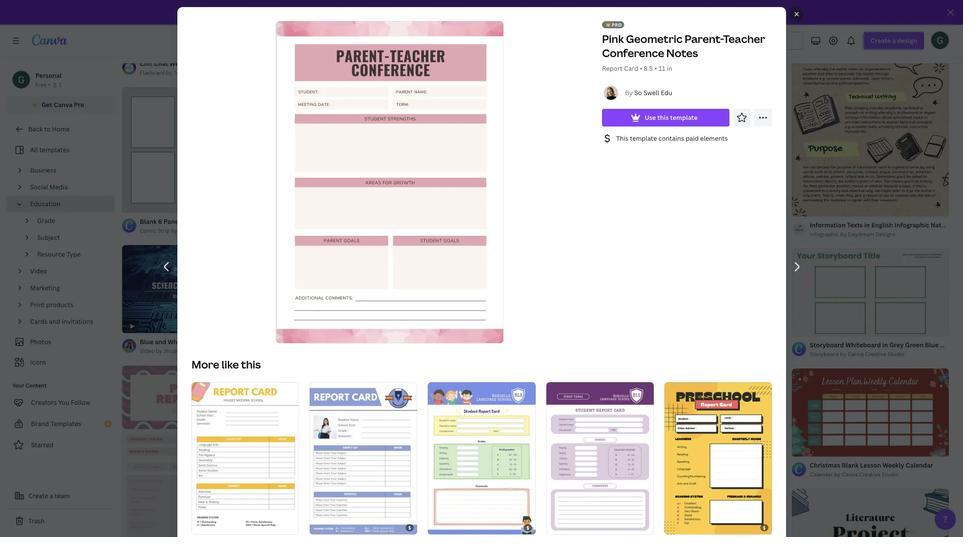 Task type: describe. For each thing, give the bounding box(es) containing it.
literature
[[369, 50, 399, 59]]

parent- for pink geometric parent-teacher conference notes report card by so swell edu
[[355, 304, 377, 313]]

christmas blank lesson weekly calendar image
[[792, 368, 949, 457]]

concept map graphic organizer image
[[457, 198, 614, 309]]

blue inside "blue and white illustrative modern science and technology education video video by jhudie anne's learning corner"
[[140, 338, 153, 346]]

by so swell edu
[[625, 88, 672, 97]]

canva inside exploring word origins story book in blue white simple lined style story book by canva creative studio
[[679, 379, 695, 386]]

amapola
[[522, 468, 545, 475]]

studio inside exploring word origins story book in blue white simple lined style story book by canva creative studio
[[719, 379, 736, 386]]

blue inside light blue illustrative secret santa questionnaire worksheet worksheet by nassyart
[[491, 50, 505, 59]]

get canva pro
[[41, 100, 84, 109]]

blue and white illustrative modern science and technology education video link
[[140, 337, 369, 347]]

cute
[[940, 341, 954, 349]]

work
[[775, 180, 790, 188]]

pro inside button
[[74, 100, 84, 109]]

flashcards inside chit chat weekly conversation starter flashcards flashcard by teach cheat
[[257, 59, 290, 68]]

blue inside exploring word origins story book in blue white simple lined style story book by canva creative studio
[[754, 369, 768, 378]]

postcard sight words flashcards flashcard by spx creatives
[[642, 60, 741, 77]]

conference for pink geometric parent-teacher conference notes report card by so swell edu
[[402, 304, 437, 313]]

1 vertical spatial comic
[[140, 227, 156, 234]]

yellow organic summer camp schedule class schedule by amapola
[[475, 458, 595, 475]]

0 horizontal spatial book
[[657, 379, 670, 386]]

pink geometric parent-teacher conference notes report card by so swell edu
[[307, 304, 456, 322]]

lined
[[811, 369, 828, 378]]

white inside exploring word origins story book in blue white simple lined style story book by canva creative studio
[[769, 369, 787, 378]]

your content
[[12, 382, 47, 389]]

and for cards
[[49, 317, 60, 326]]

social
[[30, 183, 48, 191]]

so swell edu link
[[634, 88, 672, 97]]

studio inside blank 6 panel grid comic strip comic strip by canva creative studio
[[219, 227, 235, 234]]

video link
[[27, 263, 110, 280]]

brand templates
[[31, 419, 81, 428]]

anne's
[[182, 347, 199, 355]]

creatives
[[687, 70, 711, 77]]

pink blue waves parents report card image
[[122, 366, 279, 537]]

2 vertical spatial video
[[140, 347, 154, 355]]

concept
[[475, 314, 500, 323]]

yellow organic summer camp schedule image
[[457, 342, 614, 453]]

in right periods
[[332, 50, 337, 59]]

print
[[30, 300, 45, 309]]

grey
[[890, 341, 904, 349]]

social media
[[30, 183, 68, 191]]

english inside periods in american literature english poster series in brown vintage scrapbook style poster by daydream designs
[[400, 50, 422, 59]]

11
[[659, 64, 665, 73]]

content
[[25, 382, 47, 389]]

storyboard whiteboard in grey green blue cute illustrative style image
[[792, 248, 949, 336]]

more like this
[[191, 357, 261, 372]]

video inside video link
[[30, 267, 47, 275]]

×
[[654, 64, 657, 73]]

style inside exploring word origins story book in blue white simple lined style story book by canva creative studio
[[829, 369, 844, 378]]

teacher for pink geometric parent-teacher conference notes report card by so swell edu
[[377, 304, 400, 313]]

graphic organizer by canva creative studio link
[[475, 180, 614, 189]]

templates
[[51, 419, 81, 428]]

origins
[[690, 369, 711, 378]]

flashcards inside 'postcard sight words flashcards flashcard by spx creatives'
[[708, 60, 741, 68]]

offer.
[[532, 8, 548, 16]]

green
[[905, 341, 924, 349]]

by inside the concept map graphic organizer graphic organizer by innovation station
[[522, 324, 528, 331]]

2 vertical spatial graphic
[[475, 324, 495, 331]]

home
[[52, 125, 70, 133]]

dark
[[642, 180, 656, 188]]

graphic organizer by innovation station link
[[475, 323, 577, 332]]

0 vertical spatial story
[[713, 369, 729, 378]]

map
[[502, 314, 515, 323]]

and for blue
[[155, 338, 166, 346]]

notes for pink geometric parent-teacher conference notes report card by so swell edu
[[439, 304, 456, 313]]

icons link
[[12, 354, 110, 371]]

conference for pink geometric parent-teacher conference notes report card • 8.5 × 11 in
[[602, 46, 664, 60]]

pink for pink geometric parent-teacher conference notes report card by so swell edu
[[307, 304, 320, 313]]

back to home
[[28, 125, 70, 133]]

0 vertical spatial infographic
[[895, 221, 929, 229]]

by inside exploring word origins story book in blue white simple lined style story book by canva creative studio
[[672, 379, 678, 386]]

time
[[517, 8, 531, 16]]

1 horizontal spatial modern
[[693, 180, 716, 188]]

1 vertical spatial schedule
[[490, 468, 513, 475]]

teach
[[174, 69, 189, 77]]

1 storyboard from the top
[[810, 341, 844, 349]]

storyboard by canva creative studio link
[[810, 350, 949, 359]]

geometric for pink geometric parent-teacher conference notes report card by so swell edu
[[322, 304, 354, 313]]

flashcard inside 'postcard sight words flashcards flashcard by spx creatives'
[[642, 70, 667, 77]]

story book by canva creative studio link
[[642, 379, 781, 387]]

studio inside graphic organizer by canva creative studio link
[[570, 180, 586, 188]]

american
[[339, 50, 367, 59]]

team
[[55, 492, 70, 500]]

weekly inside chit chat weekly conversation starter flashcards flashcard by teach cheat
[[170, 59, 191, 68]]

this template contains paid elements
[[616, 134, 728, 142]]

white for modern
[[673, 180, 691, 188]]

template inside "button"
[[670, 113, 697, 122]]

infographic by daydream designs link
[[810, 230, 949, 239]]

words
[[687, 60, 707, 68]]

creators you follow
[[31, 398, 90, 407]]

$ for "purple minimalist profesional report card" image
[[408, 525, 411, 531]]

in inside exploring word origins story book in blue white simple lined style story book by canva creative studio
[[747, 369, 753, 378]]

starter
[[235, 59, 256, 68]]

information texts in english infographic natural fluro cardboard doodle style image
[[792, 0, 949, 216]]

1
[[59, 81, 62, 88]]

1 horizontal spatial book
[[730, 369, 746, 378]]

learning
[[200, 347, 223, 355]]

education inside "blue and white illustrative modern science and technology education video video by jhudie anne's learning corner"
[[320, 338, 351, 346]]

by inside information texts in english infographic natural flu infographic by daydream designs
[[840, 230, 847, 238]]

1 vertical spatial this
[[241, 357, 261, 372]]

creative inside exploring word origins story book in blue white simple lined style story book by canva creative studio
[[696, 379, 718, 386]]

0 vertical spatial poster
[[424, 50, 443, 59]]

creative inside christmas blank lesson weekly calendar calendar by canva creative studio
[[859, 471, 880, 478]]

create a team button
[[7, 487, 115, 505]]

vintage
[[493, 50, 515, 59]]

🎁
[[357, 8, 365, 16]]

christmas blank lesson weekly calendar link
[[810, 460, 933, 470]]

use
[[644, 113, 656, 122]]

blank inside blank 6 panel grid comic strip comic strip by canva creative studio
[[140, 217, 157, 226]]

parent- for pink geometric parent-teacher conference notes report card • 8.5 × 11 in
[[684, 31, 723, 46]]

information
[[810, 221, 846, 229]]

creative inside storyboard whiteboard in grey green blue cute illu storyboard by canva creative studio
[[865, 350, 886, 358]]

brown
[[472, 50, 491, 59]]

social media link
[[27, 179, 110, 196]]

light blue illustrative secret santa questionnaire worksheet image
[[457, 0, 614, 46]]

1 horizontal spatial strip
[[217, 217, 232, 226]]

0 vertical spatial edu
[[661, 88, 672, 97]]

daydream inside information texts in english infographic natural flu infographic by daydream designs
[[848, 230, 874, 238]]

0 vertical spatial calendar
[[906, 461, 933, 469]]

trash link
[[7, 512, 115, 530]]

chit chat weekly conversation starter flashcards link
[[140, 59, 290, 69]]

illustrative inside "blue and white illustrative modern science and technology education video video by jhudie anne's learning corner"
[[187, 338, 220, 346]]

natural
[[931, 221, 953, 229]]

0 horizontal spatial infographic
[[810, 230, 839, 238]]

periods in american literature english poster series in brown vintage scrapbook style link
[[307, 50, 566, 60]]

upgrade now button
[[550, 8, 590, 16]]

by inside chit chat weekly conversation starter flashcards flashcard by teach cheat
[[166, 69, 172, 77]]

white and yellow minimalis education report card image
[[191, 382, 299, 534]]

weekly inside christmas blank lesson weekly calendar calendar by canva creative studio
[[883, 461, 904, 469]]

elements
[[700, 134, 728, 142]]

designs inside periods in american literature english poster series in brown vintage scrapbook style poster by daydream designs
[[361, 60, 381, 68]]

a
[[50, 492, 53, 500]]

1 vertical spatial video
[[352, 338, 369, 346]]

in inside pink geometric parent-teacher conference notes report card • 8.5 × 11 in
[[667, 64, 672, 73]]

2 horizontal spatial and
[[271, 338, 282, 346]]

more
[[191, 357, 219, 372]]

information texts in english infographic natural flu link
[[810, 220, 963, 230]]

modern inside "blue and white illustrative modern science and technology education video video by jhudie anne's learning corner"
[[221, 338, 245, 346]]

station
[[559, 324, 577, 331]]

chat
[[154, 59, 168, 68]]

8.5
[[644, 64, 653, 73]]

2 storyboard from the top
[[810, 350, 839, 358]]

by inside "blue and white illustrative modern science and technology education video video by jhudie anne's learning corner"
[[156, 347, 162, 355]]

by inside light blue illustrative secret santa questionnaire worksheet worksheet by nassyart
[[503, 60, 510, 68]]

graphic inside graphic organizer by canva creative studio link
[[475, 180, 495, 188]]

1 vertical spatial organizer
[[542, 314, 571, 323]]

blue inside storyboard whiteboard in grey green blue cute illu storyboard by canva creative studio
[[925, 341, 939, 349]]

2 vertical spatial organizer
[[496, 324, 521, 331]]

1 vertical spatial poster
[[307, 60, 324, 68]]

create
[[28, 492, 48, 500]]

print products link
[[27, 296, 110, 313]]

purple white student report card image
[[546, 382, 654, 534]]

poster by daydream designs link
[[307, 60, 446, 68]]

• inside pink geometric parent-teacher conference notes report card • 8.5 × 11 in
[[640, 64, 642, 73]]

geometric for pink geometric parent-teacher conference notes report card • 8.5 × 11 in
[[626, 31, 682, 46]]

1 vertical spatial worksheet
[[475, 60, 502, 68]]

pink geometric parent-teacher conference notes link
[[307, 304, 456, 314]]

0 vertical spatial organizer
[[496, 180, 521, 188]]

postcard
[[642, 60, 669, 68]]

english inside information texts in english infographic natural flu infographic by daydream designs
[[871, 221, 893, 229]]

by inside periods in american literature english poster series in brown vintage scrapbook style poster by daydream designs
[[325, 60, 332, 68]]

notes for pink geometric parent-teacher conference notes report card • 8.5 × 11 in
[[666, 46, 698, 60]]

christmas
[[810, 461, 840, 469]]

in inside storyboard whiteboard in grey green blue cute illu storyboard by canva creative studio
[[882, 341, 888, 349]]

6
[[158, 217, 162, 226]]

photos link
[[12, 334, 110, 350]]

light blue illustrative secret santa questionnaire worksheet link
[[475, 50, 657, 60]]

1 horizontal spatial schedule
[[566, 458, 595, 466]]

christmas blank lesson weekly calendar calendar by canva creative studio
[[810, 461, 933, 478]]

0 vertical spatial worksheet
[[625, 50, 657, 59]]

0 horizontal spatial story
[[642, 379, 656, 386]]

trash
[[28, 517, 45, 525]]

yellow
[[475, 458, 494, 466]]



Task type: locate. For each thing, give the bounding box(es) containing it.
0 horizontal spatial comic
[[140, 227, 156, 234]]

report up technology
[[307, 314, 325, 322]]

pro
[[412, 8, 423, 16], [74, 100, 84, 109]]

canva inside christmas blank lesson weekly calendar calendar by canva creative studio
[[842, 471, 858, 478]]

education right technology
[[320, 338, 351, 346]]

so
[[634, 88, 642, 97], [347, 314, 354, 322]]

and right cards
[[49, 317, 60, 326]]

postcard sight words flashcards image
[[625, 0, 781, 55]]

spx
[[676, 70, 685, 77]]

white for illustrative
[[168, 338, 185, 346]]

$ for colourful student report card image on the bottom of page
[[526, 525, 529, 531]]

weekly up teach
[[170, 59, 191, 68]]

in right 11
[[667, 64, 672, 73]]

canva inside storyboard whiteboard in grey green blue cute illu storyboard by canva creative studio
[[848, 350, 864, 358]]

story up story book by canva creative studio link
[[713, 369, 729, 378]]

swell inside pink geometric parent-teacher conference notes report card by so swell edu
[[355, 314, 369, 322]]

by inside blank 6 panel grid comic strip comic strip by canva creative studio
[[171, 227, 177, 234]]

conference inside pink geometric parent-teacher conference notes report card by so swell edu
[[402, 304, 437, 313]]

story down exploring
[[642, 379, 656, 386]]

0 horizontal spatial swell
[[355, 314, 369, 322]]

0 vertical spatial this
[[657, 113, 669, 122]]

scrapbook
[[517, 50, 549, 59]]

1 vertical spatial graphic
[[517, 314, 540, 323]]

• right the free
[[48, 81, 50, 88]]

0 vertical spatial english
[[400, 50, 422, 59]]

conference up 8.5
[[602, 46, 664, 60]]

graphic
[[475, 180, 495, 188], [517, 314, 540, 323], [475, 324, 495, 331]]

questionnaire
[[580, 50, 623, 59]]

conference
[[602, 46, 664, 60], [402, 304, 437, 313]]

1 horizontal spatial $
[[526, 525, 529, 531]]

0 horizontal spatial this
[[241, 357, 261, 372]]

0 vertical spatial notes
[[666, 46, 698, 60]]

starred link
[[7, 436, 115, 454]]

swell down pink geometric parent-teacher conference notes link
[[355, 314, 369, 322]]

0 vertical spatial pro
[[412, 8, 423, 16]]

group
[[754, 180, 773, 188]]

parent- inside pink geometric parent-teacher conference notes report card by so swell edu
[[355, 304, 377, 313]]

1 vertical spatial •
[[48, 81, 50, 88]]

modern left assignment
[[693, 180, 716, 188]]

by inside storyboard whiteboard in grey green blue cute illu storyboard by canva creative studio
[[840, 350, 847, 358]]

by inside the yellow organic summer camp schedule class schedule by amapola
[[515, 468, 521, 475]]

1 vertical spatial teacher
[[377, 304, 400, 313]]

parent- inside pink geometric parent-teacher conference notes report card • 8.5 × 11 in
[[684, 31, 723, 46]]

whiteboard
[[845, 341, 881, 349]]

poster left series
[[424, 50, 443, 59]]

dark gray white modern assignment group work image
[[625, 88, 781, 176]]

back
[[28, 125, 43, 133]]

video left the jhudie at the left of the page
[[140, 347, 154, 355]]

0 horizontal spatial pro
[[74, 100, 84, 109]]

flashcard by spx creatives link
[[642, 69, 741, 78]]

report inside pink geometric parent-teacher conference notes report card by so swell edu
[[307, 314, 325, 322]]

pro
[[612, 22, 622, 28]]

designs down information texts in english infographic natural flu link
[[876, 230, 896, 238]]

0 vertical spatial modern
[[693, 180, 716, 188]]

jhudie
[[163, 347, 181, 355]]

cause and effect graphic organizer planning whiteboard in yellow green simple colorful style image
[[457, 78, 614, 166]]

white inside "blue and white illustrative modern science and technology education video video by jhudie anne's learning corner"
[[168, 338, 185, 346]]

1 vertical spatial strip
[[157, 227, 170, 234]]

video up marketing
[[30, 267, 47, 275]]

in up storyboard by canva creative studio link
[[882, 341, 888, 349]]

sight
[[671, 60, 686, 68]]

strip right grid
[[217, 217, 232, 226]]

blank inside christmas blank lesson weekly calendar calendar by canva creative studio
[[842, 461, 859, 469]]

english up infographic by daydream designs link
[[871, 221, 893, 229]]

resource
[[37, 250, 65, 258]]

template up paid
[[670, 113, 697, 122]]

conference up report card by so swell edu link
[[402, 304, 437, 313]]

style up worksheet by nassyart link
[[551, 50, 566, 59]]

1 horizontal spatial this
[[657, 113, 669, 122]]

studio inside storyboard whiteboard in grey green blue cute illu storyboard by canva creative studio
[[888, 350, 905, 358]]

you
[[58, 398, 69, 407]]

notes inside pink geometric parent-teacher conference notes report card by so swell edu
[[439, 304, 456, 313]]

contains
[[658, 134, 684, 142]]

1 horizontal spatial card
[[624, 64, 638, 73]]

blank print-friendly simple lesson plan image
[[625, 397, 781, 537]]

flashcards up 'creatives'
[[708, 60, 741, 68]]

1 horizontal spatial swell
[[643, 88, 659, 97]]

brand templates link
[[7, 415, 115, 433]]

1 horizontal spatial edu
[[661, 88, 672, 97]]

1 horizontal spatial weekly
[[883, 461, 904, 469]]

🎁 50% off canva pro for the first 3 months. limited time offer. upgrade now .
[[357, 8, 591, 16]]

for
[[425, 8, 434, 16]]

0 vertical spatial illustrative
[[507, 50, 539, 59]]

canva
[[392, 8, 411, 16], [54, 100, 72, 109], [530, 180, 546, 188], [179, 227, 195, 234], [848, 350, 864, 358], [679, 379, 695, 386], [842, 471, 858, 478]]

weekly
[[170, 59, 191, 68], [883, 461, 904, 469]]

colourful student report card image
[[428, 382, 535, 534]]

postcard sight words flashcards link
[[642, 59, 741, 69]]

texts
[[847, 221, 863, 229]]

cards
[[30, 317, 47, 326]]

1 horizontal spatial education
[[320, 338, 351, 346]]

0 horizontal spatial so
[[347, 314, 354, 322]]

lesson
[[860, 461, 881, 469]]

swell right by at top right
[[643, 88, 659, 97]]

illustrative
[[507, 50, 539, 59], [187, 338, 220, 346]]

1 vertical spatial illustrative
[[187, 338, 220, 346]]

$ for yellow and red modern playful preschool report card image
[[763, 525, 766, 531]]

limited
[[493, 8, 516, 16]]

0 vertical spatial designs
[[361, 60, 381, 68]]

type
[[66, 250, 81, 258]]

daydream down american in the left of the page
[[333, 60, 359, 68]]

grid
[[182, 217, 195, 226]]

0 vertical spatial blank
[[140, 217, 157, 226]]

1 vertical spatial designs
[[876, 230, 896, 238]]

worksheet down light
[[475, 60, 502, 68]]

free •
[[35, 81, 50, 88]]

2 $ from the left
[[526, 525, 529, 531]]

geometric up report card by so swell edu link
[[322, 304, 354, 313]]

worksheet up 8.5
[[625, 50, 657, 59]]

yellow and red modern playful preschool report card image
[[664, 382, 772, 534]]

0 horizontal spatial parent-
[[355, 304, 377, 313]]

illustrative up nassyart
[[507, 50, 539, 59]]

infographic
[[895, 221, 929, 229], [810, 230, 839, 238]]

weekly right lesson
[[883, 461, 904, 469]]

card inside pink geometric parent-teacher conference notes report card • 8.5 × 11 in
[[624, 64, 638, 73]]

1 horizontal spatial daydream
[[848, 230, 874, 238]]

1 horizontal spatial geometric
[[626, 31, 682, 46]]

0 horizontal spatial schedule
[[490, 468, 513, 475]]

parent- up words
[[684, 31, 723, 46]]

1 vertical spatial modern
[[221, 338, 245, 346]]

in up story book by canva creative studio link
[[747, 369, 753, 378]]

geometric inside pink geometric parent-teacher conference notes report card by so swell edu
[[322, 304, 354, 313]]

1 vertical spatial blank
[[842, 461, 859, 469]]

1 vertical spatial pink
[[307, 304, 320, 313]]

get canva pro button
[[7, 96, 115, 113]]

pink down pro
[[602, 31, 624, 46]]

0 horizontal spatial worksheet
[[475, 60, 502, 68]]

flashcard inside chit chat weekly conversation starter flashcards flashcard by teach cheat
[[140, 69, 165, 77]]

0 vertical spatial conference
[[602, 46, 664, 60]]

white up the jhudie at the left of the page
[[168, 338, 185, 346]]

0 horizontal spatial calendar
[[810, 471, 833, 478]]

this inside "button"
[[657, 113, 669, 122]]

cards and invitations
[[30, 317, 93, 326]]

creators you follow link
[[7, 394, 115, 411]]

1 vertical spatial pro
[[74, 100, 84, 109]]

1 horizontal spatial infographic
[[895, 221, 929, 229]]

0 horizontal spatial daydream
[[333, 60, 359, 68]]

so right by at top right
[[634, 88, 642, 97]]

organizer
[[496, 180, 521, 188], [542, 314, 571, 323], [496, 324, 521, 331]]

dark gray white modern assignment group work
[[642, 180, 790, 188]]

comic right grid
[[196, 217, 215, 226]]

this
[[657, 113, 669, 122], [241, 357, 261, 372]]

0 vertical spatial template
[[670, 113, 697, 122]]

1 vertical spatial english
[[871, 221, 893, 229]]

1 horizontal spatial •
[[640, 64, 642, 73]]

0 horizontal spatial teacher
[[377, 304, 400, 313]]

canva inside blank 6 panel grid comic strip comic strip by canva creative studio
[[179, 227, 195, 234]]

1 horizontal spatial designs
[[876, 230, 896, 238]]

card for pink geometric parent-teacher conference notes report card by so swell edu
[[326, 314, 338, 322]]

canva inside button
[[54, 100, 72, 109]]

style right lined
[[829, 369, 844, 378]]

0 vertical spatial •
[[640, 64, 642, 73]]

2 horizontal spatial $
[[763, 525, 766, 531]]

modern up corner
[[221, 338, 245, 346]]

3 $ from the left
[[763, 525, 766, 531]]

word
[[672, 369, 688, 378]]

1 vertical spatial so
[[347, 314, 354, 322]]

0 horizontal spatial designs
[[361, 60, 381, 68]]

daydream inside periods in american literature english poster series in brown vintage scrapbook style poster by daydream designs
[[333, 60, 359, 68]]

edu down pink geometric parent-teacher conference notes link
[[370, 314, 380, 322]]

0 vertical spatial graphic
[[475, 180, 495, 188]]

english right literature
[[400, 50, 422, 59]]

so down pink geometric parent-teacher conference notes link
[[347, 314, 354, 322]]

poster down periods
[[307, 60, 324, 68]]

modern
[[693, 180, 716, 188], [221, 338, 245, 346]]

0 horizontal spatial notes
[[439, 304, 456, 313]]

report for pink geometric parent-teacher conference notes report card by so swell edu
[[307, 314, 325, 322]]

teacher inside pink geometric parent-teacher conference notes report card by so swell edu
[[377, 304, 400, 313]]

schedule down organic
[[490, 468, 513, 475]]

card inside pink geometric parent-teacher conference notes report card by so swell edu
[[326, 314, 338, 322]]

grade
[[37, 216, 55, 225]]

0 vertical spatial report
[[602, 64, 622, 73]]

blank left lesson
[[842, 461, 859, 469]]

0 vertical spatial storyboard
[[810, 341, 844, 349]]

dark blue and orange nature photo church newsletter image
[[290, 332, 446, 537]]

1 vertical spatial story
[[642, 379, 656, 386]]

secret
[[541, 50, 560, 59]]

daydream down 'texts'
[[848, 230, 874, 238]]

schedule right 'camp'
[[566, 458, 595, 466]]

by inside pink geometric parent-teacher conference notes report card by so swell edu
[[340, 314, 346, 322]]

teacher inside pink geometric parent-teacher conference notes report card • 8.5 × 11 in
[[723, 31, 765, 46]]

off
[[382, 8, 391, 16]]

1 horizontal spatial worksheet
[[625, 50, 657, 59]]

1 horizontal spatial calendar
[[906, 461, 933, 469]]

pink up technology
[[307, 304, 320, 313]]

report for pink geometric parent-teacher conference notes report card • 8.5 × 11 in
[[602, 64, 622, 73]]

0 horizontal spatial white
[[168, 338, 185, 346]]

infographic left natural
[[895, 221, 929, 229]]

designs inside information texts in english infographic natural flu infographic by daydream designs
[[876, 230, 896, 238]]

organic
[[496, 458, 519, 466]]

designs down literature
[[361, 60, 381, 68]]

pro up "back to home" link at the top
[[74, 100, 84, 109]]

report down questionnaire
[[602, 64, 622, 73]]

blank 6 panel grid comic strip link
[[140, 217, 235, 227]]

paid
[[685, 134, 699, 142]]

1 horizontal spatial template
[[670, 113, 697, 122]]

0 horizontal spatial english
[[400, 50, 422, 59]]

strip
[[217, 217, 232, 226], [157, 227, 170, 234]]

None search field
[[538, 32, 804, 50]]

1 vertical spatial calendar
[[810, 471, 833, 478]]

blank left 6
[[140, 217, 157, 226]]

1 horizontal spatial poster
[[424, 50, 443, 59]]

geometric up postcard
[[626, 31, 682, 46]]

worksheet
[[625, 50, 657, 59], [475, 60, 502, 68]]

blue and white illustrative modern science and technology education video video by jhudie anne's learning corner
[[140, 338, 369, 355]]

conference inside pink geometric parent-teacher conference notes report card • 8.5 × 11 in
[[602, 46, 664, 60]]

1 horizontal spatial so
[[634, 88, 642, 97]]

1 vertical spatial white
[[168, 338, 185, 346]]

0 horizontal spatial •
[[48, 81, 50, 88]]

0 horizontal spatial education
[[30, 200, 60, 208]]

by inside 'postcard sight words flashcards flashcard by spx creatives'
[[668, 70, 675, 77]]

creative inside blank 6 panel grid comic strip comic strip by canva creative studio
[[196, 227, 217, 234]]

by inside christmas blank lesson weekly calendar calendar by canva creative studio
[[834, 471, 841, 478]]

pink for pink geometric parent-teacher conference notes report card • 8.5 × 11 in
[[602, 31, 624, 46]]

0 horizontal spatial strip
[[157, 227, 170, 234]]

resource type
[[37, 250, 81, 258]]

pink geometric parent-teacher conference notes image
[[276, 21, 504, 344], [290, 78, 446, 300]]

panel
[[164, 217, 180, 226]]

invitations
[[62, 317, 93, 326]]

subject button
[[34, 229, 110, 246]]

1 horizontal spatial pink
[[602, 31, 624, 46]]

white right gray
[[673, 180, 691, 188]]

1 vertical spatial weekly
[[883, 461, 904, 469]]

0 horizontal spatial report
[[307, 314, 325, 322]]

report inside pink geometric parent-teacher conference notes report card • 8.5 × 11 in
[[602, 64, 622, 73]]

and up the jhudie at the left of the page
[[155, 338, 166, 346]]

template right this
[[630, 134, 657, 142]]

report
[[602, 64, 622, 73], [307, 314, 325, 322]]

cards and invitations link
[[27, 313, 110, 330]]

0 horizontal spatial and
[[49, 317, 60, 326]]

comic down blank 6 panel grid comic strip link on the top left
[[140, 227, 156, 234]]

0 vertical spatial card
[[624, 64, 638, 73]]

0 horizontal spatial modern
[[221, 338, 245, 346]]

illustrative inside light blue illustrative secret santa questionnaire worksheet worksheet by nassyart
[[507, 50, 539, 59]]

blank 6 panel grid comic strip comic strip by canva creative studio
[[140, 217, 235, 234]]

in right series
[[465, 50, 470, 59]]

teacher for pink geometric parent-teacher conference notes report card • 8.5 × 11 in
[[723, 31, 765, 46]]

infographic down information
[[810, 230, 839, 238]]

grade button
[[34, 212, 110, 229]]

1 $ from the left
[[408, 525, 411, 531]]

now
[[577, 8, 590, 16]]

by
[[325, 60, 332, 68], [503, 60, 510, 68], [166, 69, 172, 77], [668, 70, 675, 77], [522, 180, 528, 188], [171, 227, 177, 234], [840, 230, 847, 238], [340, 314, 346, 322], [522, 324, 528, 331], [156, 347, 162, 355], [840, 350, 847, 358], [672, 379, 678, 386], [515, 468, 521, 475], [834, 471, 841, 478]]

flashcard down chit
[[140, 69, 165, 77]]

0 horizontal spatial geometric
[[322, 304, 354, 313]]

0 vertical spatial education
[[30, 200, 60, 208]]

style
[[551, 50, 566, 59], [829, 369, 844, 378]]

edu down 11
[[661, 88, 672, 97]]

strip down 6
[[157, 227, 170, 234]]

summer
[[521, 458, 546, 466]]

templates
[[39, 146, 69, 154]]

blank 6 panel grid comic strip image
[[122, 87, 279, 213]]

0 horizontal spatial conference
[[402, 304, 437, 313]]

the
[[436, 8, 446, 16]]

concept map graphic organizer graphic organizer by innovation station
[[475, 314, 577, 331]]

video down report card by so swell edu link
[[352, 338, 369, 346]]

0 horizontal spatial $
[[408, 525, 411, 531]]

in right 'texts'
[[864, 221, 870, 229]]

1 horizontal spatial parent-
[[684, 31, 723, 46]]

50%
[[367, 8, 380, 16]]

style inside periods in american literature english poster series in brown vintage scrapbook style poster by daydream designs
[[551, 50, 566, 59]]

notes inside pink geometric parent-teacher conference notes report card • 8.5 × 11 in
[[666, 46, 698, 60]]

1 horizontal spatial blank
[[842, 461, 859, 469]]

1 horizontal spatial teacher
[[723, 31, 765, 46]]

1 horizontal spatial flashcards
[[708, 60, 741, 68]]

icons
[[30, 358, 46, 366]]

pink inside pink geometric parent-teacher conference notes report card by so swell edu
[[307, 304, 320, 313]]

chit chat weekly conversation starter flashcards image
[[122, 0, 279, 55]]

studio inside christmas blank lesson weekly calendar calendar by canva creative studio
[[882, 471, 899, 478]]

1 horizontal spatial english
[[871, 221, 893, 229]]

innovation
[[530, 324, 557, 331]]

calendar
[[906, 461, 933, 469], [810, 471, 833, 478]]

card for pink geometric parent-teacher conference notes report card • 8.5 × 11 in
[[624, 64, 638, 73]]

by inside graphic organizer by canva creative studio link
[[522, 180, 528, 188]]

1 vertical spatial template
[[630, 134, 657, 142]]

white illustrative creative literature project presentation image
[[792, 489, 949, 537]]

create a team
[[28, 492, 70, 500]]

0 vertical spatial video
[[30, 267, 47, 275]]

pro left for
[[412, 8, 423, 16]]

0 horizontal spatial template
[[630, 134, 657, 142]]

calendar by canva creative studio link
[[810, 470, 933, 479]]

education up grade
[[30, 200, 60, 208]]

this right the use
[[657, 113, 669, 122]]

periods in american literature english poster series in brown vintage scrapbook style image
[[290, 0, 446, 46]]

flashcards right starter
[[257, 59, 290, 68]]

0 vertical spatial daydream
[[333, 60, 359, 68]]

swell
[[643, 88, 659, 97], [355, 314, 369, 322]]

geometric inside pink geometric parent-teacher conference notes report card • 8.5 × 11 in
[[626, 31, 682, 46]]

white left simple
[[769, 369, 787, 378]]

book up story book by canva creative studio link
[[730, 369, 746, 378]]

• left 8.5
[[640, 64, 642, 73]]

in inside information texts in english infographic natural flu infographic by daydream designs
[[864, 221, 870, 229]]

so inside pink geometric parent-teacher conference notes report card by so swell edu
[[347, 314, 354, 322]]

0 vertical spatial weekly
[[170, 59, 191, 68]]

flashcard down postcard
[[642, 70, 667, 77]]

studio
[[570, 180, 586, 188], [219, 227, 235, 234], [888, 350, 905, 358], [719, 379, 736, 386], [882, 471, 899, 478]]

storyboard whiteboard in grey green blue cute illu link
[[810, 340, 963, 350]]

0 vertical spatial comic
[[196, 217, 215, 226]]

series
[[445, 50, 463, 59]]

0 horizontal spatial illustrative
[[187, 338, 220, 346]]

parent- up report card by so swell edu link
[[355, 304, 377, 313]]

illustrative up 'video by jhudie anne's learning corner' link
[[187, 338, 220, 346]]

0 vertical spatial teacher
[[723, 31, 765, 46]]

edu inside pink geometric parent-teacher conference notes report card by so swell edu
[[370, 314, 380, 322]]

book down exploring
[[657, 379, 670, 386]]

1 vertical spatial notes
[[439, 304, 456, 313]]

pink inside pink geometric parent-teacher conference notes report card • 8.5 × 11 in
[[602, 31, 624, 46]]

0 horizontal spatial poster
[[307, 60, 324, 68]]

cute class announcement poster image
[[457, 486, 614, 537]]

this down "blue and white illustrative modern science and technology education video video by jhudie anne's learning corner"
[[241, 357, 261, 372]]

purple minimalist profesional report card image
[[310, 382, 417, 534]]

light
[[475, 50, 490, 59]]

exploring word origins story book in blue white simple lined style story book by canva creative studio
[[642, 369, 844, 386]]

and right 'science'
[[271, 338, 282, 346]]



Task type: vqa. For each thing, say whether or not it's contained in the screenshot.
Report in The Pink Geometric Parent-Teacher Conference Notes Report Card By So Swell Edu
yes



